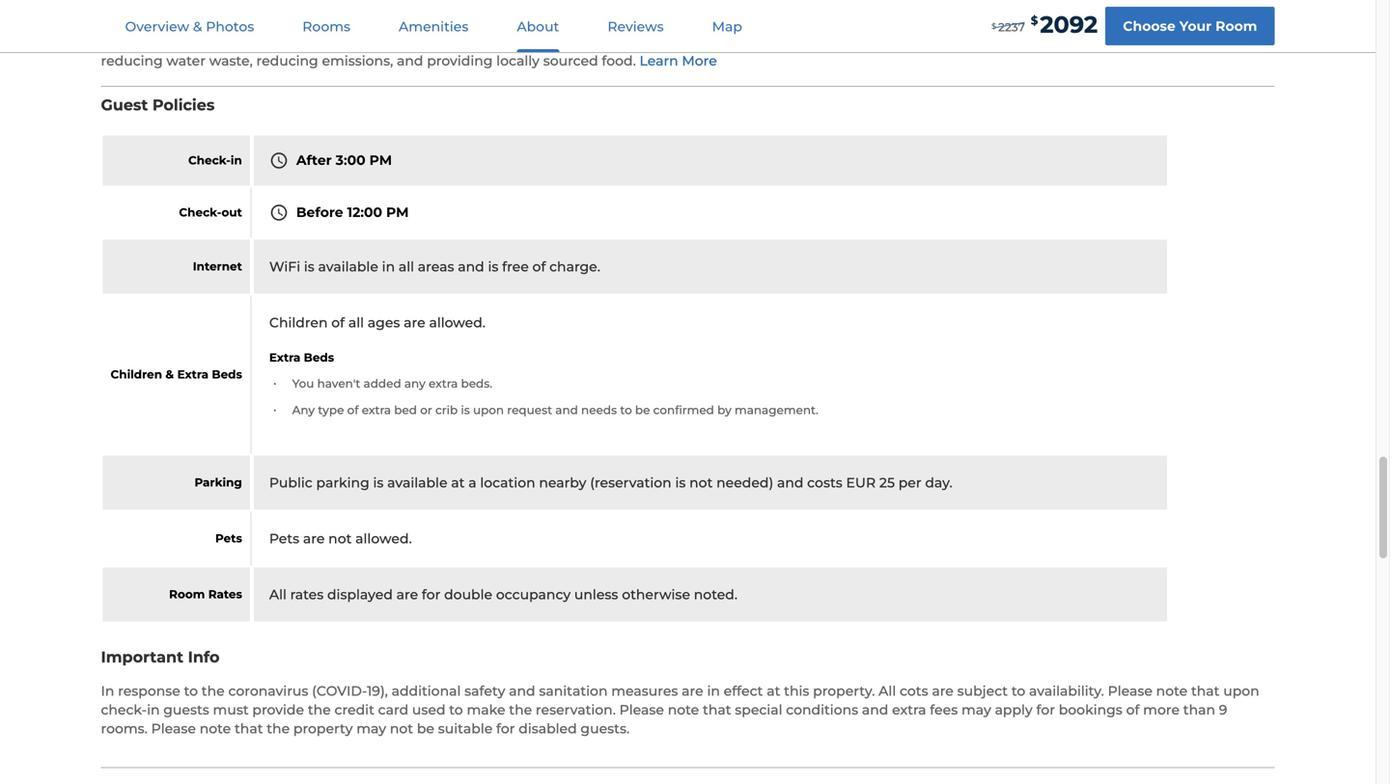 Task type: describe. For each thing, give the bounding box(es) containing it.
provide
[[252, 702, 304, 719]]

1 horizontal spatial $
[[1031, 14, 1038, 28]]

card
[[378, 702, 409, 719]]

2092
[[1040, 11, 1098, 39]]

0 horizontal spatial not
[[328, 531, 352, 547]]

1 horizontal spatial may
[[962, 702, 991, 719]]

0 vertical spatial that
[[1191, 683, 1220, 700]]

12:00
[[347, 204, 382, 221]]

children for children of all ages are allowed.
[[269, 315, 328, 331]]

food.
[[602, 53, 636, 69]]

reviews
[[608, 18, 664, 35]]

0 vertical spatial all
[[399, 259, 414, 275]]

and inside children of all ages are allowed. row
[[555, 403, 578, 417]]

added
[[364, 377, 401, 391]]

wifi
[[269, 259, 300, 275]]

charge.
[[549, 259, 600, 275]]

to up guests
[[184, 683, 198, 700]]

1 vertical spatial beds
[[212, 368, 242, 382]]

and down amenities button
[[397, 53, 423, 69]]

day.
[[925, 475, 953, 491]]

are up fees on the bottom of the page
[[932, 683, 954, 700]]

0 horizontal spatial please
[[151, 721, 196, 738]]

map
[[712, 18, 742, 35]]

by
[[717, 403, 732, 417]]

0 horizontal spatial all
[[348, 315, 364, 331]]

0 horizontal spatial extra
[[362, 403, 391, 417]]

confirmed
[[653, 403, 714, 417]]

1 vertical spatial extra
[[177, 368, 209, 382]]

1 vertical spatial for
[[1036, 702, 1055, 719]]

unless
[[574, 587, 618, 603]]

amenities button
[[376, 1, 492, 52]]

as
[[1237, 33, 1251, 50]]

check-
[[101, 702, 147, 719]]

special
[[735, 702, 782, 719]]

to inside children of all ages are allowed. row
[[620, 403, 632, 417]]

haven't
[[317, 377, 360, 391]]

before 12:00 pm row
[[103, 188, 1169, 238]]

sourced
[[543, 53, 598, 69]]

you haven't added any extra beds.
[[292, 377, 492, 391]]

costs
[[807, 475, 843, 491]]

info
[[188, 648, 220, 667]]

and left costs
[[777, 475, 804, 491]]

guests.
[[581, 721, 630, 738]]

2 this from the left
[[808, 33, 836, 50]]

conditions
[[786, 702, 858, 719]]

is left free
[[488, 259, 499, 275]]

booking.com's
[[509, 33, 610, 50]]

more inside "in response to the coronavirus (covid-19), additional safety and sanitation measures are in effect at this property. all cots are subject to availability. please note that upon check-in guests must provide the credit card used to make the reservation. please note that special conditions and extra fees may apply for bookings of more than 9 rooms. please note that the property may not be suitable for disabled guests."
[[1143, 702, 1180, 719]]

such
[[1200, 33, 1233, 50]]

emissions,
[[322, 53, 393, 69]]

travel
[[614, 33, 654, 50]]

you
[[292, 377, 314, 391]]

be inside "in response to the coronavirus (covid-19), additional safety and sanitation measures are in effect at this property. all cots are subject to availability. please note that upon check-in guests must provide the credit card used to make the reservation. please note that special conditions and extra fees may apply for bookings of more than 9 rooms. please note that the property may not be suitable for disabled guests."
[[417, 721, 434, 738]]

to right steps
[[1006, 33, 1020, 50]]

before
[[296, 204, 343, 221]]

internet
[[193, 260, 242, 274]]

25
[[879, 475, 895, 491]]

pets are not allowed. row
[[103, 512, 1169, 566]]

more
[[682, 53, 717, 69]]

any type of extra bed or crib is upon request and needs to be confirmed by management.
[[292, 403, 819, 417]]

2 horizontal spatial note
[[1156, 683, 1188, 700]]

important info
[[101, 648, 220, 667]]

locally
[[496, 53, 540, 69]]

extra beds
[[269, 351, 334, 365]]

allowed. inside pets are not allowed. row
[[355, 531, 412, 547]]

in left effect
[[707, 683, 720, 700]]

bed
[[394, 403, 417, 417]]

displayed
[[327, 587, 393, 603]]

measures
[[611, 683, 678, 700]]

are right the measures at the bottom
[[682, 683, 704, 700]]

about button
[[494, 1, 583, 52]]

of right free
[[532, 259, 546, 275]]

double
[[444, 587, 492, 603]]

check-out
[[179, 206, 242, 220]]

all rates displayed are for double occupancy unless otherwise noted.
[[269, 587, 738, 603]]

map button
[[689, 1, 766, 52]]

location
[[480, 475, 535, 491]]

of left ages
[[331, 315, 345, 331]]

coronavirus
[[228, 683, 308, 700]]

pets for pets are not allowed.
[[269, 531, 299, 547]]

after 3:00 pm row
[[103, 136, 1169, 186]]

waste,
[[209, 53, 253, 69]]

overview & photos
[[125, 18, 254, 35]]

occupancy
[[496, 587, 571, 603]]

3:00
[[336, 152, 366, 169]]

upon inside "in response to the coronavirus (covid-19), additional safety and sanitation measures are in effect at this property. all cots are subject to availability. please note that upon check-in guests must provide the credit card used to make the reservation. please note that special conditions and extra fees may apply for bookings of more than 9 rooms. please note that the property may not be suitable for disabled guests."
[[1223, 683, 1260, 700]]

2 vertical spatial note
[[200, 721, 231, 738]]

1 horizontal spatial for
[[496, 721, 515, 738]]

in inside this hotel is committed to sustainability and participates in booking.com's travel sustainable program. this means they make steps to a more sustainable world such as reducing water waste, reducing emissions, and providing locally sourced food.
[[493, 33, 506, 50]]

2 reducing from the left
[[256, 53, 318, 69]]

in response to the coronavirus (covid-19), additional safety and sanitation measures are in effect at this property. all cots are subject to availability. please note that upon check-in guests must provide the credit card used to make the reservation. please note that special conditions and extra fees may apply for bookings of more than 9 rooms. please note that the property may not be suitable for disabled guests.
[[101, 683, 1260, 738]]

reservation.
[[536, 702, 616, 719]]

before 12:00 pm
[[296, 204, 409, 221]]

rooms
[[302, 18, 350, 35]]

guest
[[101, 96, 148, 115]]

public parking is available at a location nearby (reservation is not needed) and costs  eur 25 per  day.
[[269, 475, 953, 491]]

at inside public parking is available at a location nearby (reservation is not needed) and costs  eur 25 per  day. row
[[451, 475, 465, 491]]

needed)
[[716, 475, 774, 491]]

available inside wifi is available in all areas and is free of charge. row
[[318, 259, 378, 275]]

& for children
[[166, 368, 174, 382]]

noted.
[[694, 587, 738, 603]]

pets are not allowed.
[[269, 531, 412, 547]]

public
[[269, 475, 313, 491]]

request
[[507, 403, 552, 417]]

are right ages
[[404, 315, 425, 331]]

sanitation
[[539, 683, 608, 700]]

check-in
[[188, 154, 242, 168]]

choose
[[1123, 18, 1176, 34]]

parking
[[194, 476, 242, 490]]

cots
[[900, 683, 928, 700]]

of right type
[[347, 403, 359, 417]]

apply
[[995, 702, 1033, 719]]

committed
[[185, 33, 262, 50]]

all inside "in response to the coronavirus (covid-19), additional safety and sanitation measures are in effect at this property. all cots are subject to availability. please note that upon check-in guests must provide the credit card used to make the reservation. please note that special conditions and extra fees may apply for bookings of more than 9 rooms. please note that the property may not be suitable for disabled guests."
[[879, 683, 896, 700]]

pets for pets
[[215, 532, 242, 546]]

parking
[[316, 475, 370, 491]]

sustainability
[[283, 33, 374, 50]]

rates
[[208, 588, 242, 602]]

bookings
[[1059, 702, 1123, 719]]

check- for before 12:00 pm
[[179, 206, 222, 220]]

than
[[1183, 702, 1216, 719]]

1 horizontal spatial beds
[[304, 351, 334, 365]]

reviews button
[[584, 1, 687, 52]]

water
[[166, 53, 206, 69]]

(covid-
[[312, 683, 367, 700]]

of inside "in response to the coronavirus (covid-19), additional safety and sanitation measures are in effect at this property. all cots are subject to availability. please note that upon check-in guests must provide the credit card used to make the reservation. please note that special conditions and extra fees may apply for bookings of more than 9 rooms. please note that the property may not be suitable for disabled guests."
[[1126, 702, 1140, 719]]



Task type: vqa. For each thing, say whether or not it's contained in the screenshot.
right the Breakfast
no



Task type: locate. For each thing, give the bounding box(es) containing it.
0 horizontal spatial available
[[318, 259, 378, 275]]

0 vertical spatial not
[[689, 475, 713, 491]]

0 horizontal spatial for
[[422, 587, 441, 603]]

$ left 2237
[[992, 21, 996, 31]]

1 horizontal spatial &
[[193, 18, 202, 35]]

0 horizontal spatial at
[[451, 475, 465, 491]]

for right suitable
[[496, 721, 515, 738]]

2 vertical spatial for
[[496, 721, 515, 738]]

be left confirmed at the bottom
[[635, 403, 650, 417]]

pm for after 3:00 pm
[[369, 152, 392, 169]]

check- up check-out
[[188, 154, 231, 168]]

0 vertical spatial extra
[[269, 351, 301, 365]]

check- inside before 12:00 pm row
[[179, 206, 222, 220]]

beds up you
[[304, 351, 334, 365]]

1 vertical spatial not
[[328, 531, 352, 547]]

beds
[[304, 351, 334, 365], [212, 368, 242, 382]]

subject
[[957, 683, 1008, 700]]

per
[[899, 475, 922, 491]]

1 vertical spatial be
[[417, 721, 434, 738]]

not inside "in response to the coronavirus (covid-19), additional safety and sanitation measures are in effect at this property. all cots are subject to availability. please note that upon check-in guests must provide the credit card used to make the reservation. please note that special conditions and extra fees may apply for bookings of more than 9 rooms. please note that the property may not be suitable for disabled guests."
[[390, 721, 413, 738]]

property
[[293, 721, 353, 738]]

used
[[412, 702, 446, 719]]

2 vertical spatial please
[[151, 721, 196, 738]]

0 vertical spatial for
[[422, 587, 441, 603]]

1 vertical spatial a
[[468, 475, 477, 491]]

please down guests
[[151, 721, 196, 738]]

free
[[502, 259, 529, 275]]

1 horizontal spatial note
[[668, 702, 699, 719]]

(reservation
[[590, 475, 672, 491]]

availability.
[[1029, 683, 1104, 700]]

1 horizontal spatial upon
[[1223, 683, 1260, 700]]

means
[[839, 33, 886, 50]]

room left rates
[[169, 588, 205, 602]]

room inside all rates displayed are for double occupancy unless otherwise noted. row
[[169, 588, 205, 602]]

are up rates
[[303, 531, 325, 547]]

overview
[[125, 18, 189, 35]]

0 horizontal spatial extra
[[177, 368, 209, 382]]

0 horizontal spatial a
[[468, 475, 477, 491]]

reducing down hotel
[[101, 53, 163, 69]]

1 vertical spatial all
[[348, 315, 364, 331]]

program.
[[742, 33, 804, 50]]

rooms button
[[279, 1, 374, 52]]

19),
[[367, 683, 388, 700]]

1 vertical spatial more
[[1143, 702, 1180, 719]]

1 horizontal spatial available
[[387, 475, 448, 491]]

pm right 3:00
[[369, 152, 392, 169]]

extra up crib
[[429, 377, 458, 391]]

at left this
[[767, 683, 780, 700]]

property.
[[813, 683, 875, 700]]

safety
[[465, 683, 505, 700]]

check- inside after 3:00 pm row
[[188, 154, 231, 168]]

pm
[[369, 152, 392, 169], [386, 204, 409, 221]]

2 horizontal spatial extra
[[892, 702, 926, 719]]

in
[[101, 683, 114, 700]]

1 vertical spatial make
[[467, 702, 505, 719]]

0 vertical spatial at
[[451, 475, 465, 491]]

1 horizontal spatial children
[[269, 315, 328, 331]]

all left cots
[[879, 683, 896, 700]]

make right they
[[924, 33, 962, 50]]

that down must
[[235, 721, 263, 738]]

this
[[784, 683, 809, 700]]

that up than
[[1191, 683, 1220, 700]]

1 horizontal spatial a
[[1023, 33, 1032, 50]]

the down 'provide'
[[267, 721, 290, 738]]

be inside children of all ages are allowed. row
[[635, 403, 650, 417]]

pm for before 12:00 pm
[[386, 204, 409, 221]]

is
[[171, 33, 182, 50], [304, 259, 315, 275], [488, 259, 499, 275], [461, 403, 470, 417], [373, 475, 384, 491], [675, 475, 686, 491]]

wifi is available in all areas and is free of charge. row
[[103, 240, 1169, 294]]

and up emissions,
[[378, 33, 404, 50]]

tab list containing overview & photos
[[101, 0, 766, 52]]

1 vertical spatial note
[[668, 702, 699, 719]]

1 horizontal spatial please
[[619, 702, 664, 719]]

& for overview
[[193, 18, 202, 35]]

amenities
[[399, 18, 469, 35]]

reducing down sustainability
[[256, 53, 318, 69]]

row group
[[103, 136, 1169, 622]]

more inside this hotel is committed to sustainability and participates in booking.com's travel sustainable program. this means they make steps to a more sustainable world such as reducing water waste, reducing emissions, and providing locally sourced food.
[[1035, 33, 1072, 50]]

upon down beds.
[[473, 403, 504, 417]]

this left means
[[808, 33, 836, 50]]

1 horizontal spatial make
[[924, 33, 962, 50]]

be down used
[[417, 721, 434, 738]]

and left needs on the bottom of the page
[[555, 403, 578, 417]]

0 vertical spatial extra
[[429, 377, 458, 391]]

1 horizontal spatial allowed.
[[429, 315, 486, 331]]

1 vertical spatial pm
[[386, 204, 409, 221]]

learn more button
[[640, 52, 717, 71]]

a inside row
[[468, 475, 477, 491]]

management.
[[735, 403, 819, 417]]

a right steps
[[1023, 33, 1032, 50]]

more left than
[[1143, 702, 1180, 719]]

0 vertical spatial children
[[269, 315, 328, 331]]

that
[[1191, 683, 1220, 700], [703, 702, 731, 719], [235, 721, 263, 738]]

in inside after 3:00 pm row
[[231, 154, 242, 168]]

the up must
[[202, 683, 225, 700]]

1 horizontal spatial not
[[390, 721, 413, 738]]

all inside row
[[269, 587, 287, 603]]

allowed. inside children of all ages are allowed. row
[[429, 315, 486, 331]]

photos
[[206, 18, 254, 35]]

make down safety
[[467, 702, 505, 719]]

for left double
[[422, 587, 441, 603]]

crib
[[435, 403, 458, 417]]

0 vertical spatial a
[[1023, 33, 1032, 50]]

1 this from the left
[[101, 33, 129, 50]]

is right (reservation on the left of page
[[675, 475, 686, 491]]

room inside button
[[1216, 18, 1258, 34]]

0 horizontal spatial may
[[356, 721, 386, 738]]

0 vertical spatial all
[[269, 587, 287, 603]]

a inside this hotel is committed to sustainability and participates in booking.com's travel sustainable program. this means they make steps to a more sustainable world such as reducing water waste, reducing emissions, and providing locally sourced food.
[[1023, 33, 1032, 50]]

0 vertical spatial available
[[318, 259, 378, 275]]

to right needs on the bottom of the page
[[620, 403, 632, 417]]

beds left you
[[212, 368, 242, 382]]

0 horizontal spatial room
[[169, 588, 205, 602]]

0 horizontal spatial more
[[1035, 33, 1072, 50]]

response
[[118, 683, 180, 700]]

they
[[889, 33, 920, 50]]

1 vertical spatial &
[[166, 368, 174, 382]]

not down card
[[390, 721, 413, 738]]

$ right 2237
[[1031, 14, 1038, 28]]

pets up rates
[[215, 532, 242, 546]]

all
[[399, 259, 414, 275], [348, 315, 364, 331]]

children of all ages are allowed. row
[[103, 296, 1169, 454]]

1 horizontal spatial this
[[808, 33, 836, 50]]

areas
[[418, 259, 454, 275]]

is right parking
[[373, 475, 384, 491]]

and right safety
[[509, 683, 535, 700]]

please down the measures at the bottom
[[619, 702, 664, 719]]

0 horizontal spatial $
[[992, 21, 996, 31]]

0 vertical spatial please
[[1108, 683, 1153, 700]]

is up water
[[171, 33, 182, 50]]

important
[[101, 648, 183, 667]]

guests
[[163, 702, 209, 719]]

1 vertical spatial extra
[[362, 403, 391, 417]]

in down response
[[147, 702, 160, 719]]

0 horizontal spatial this
[[101, 33, 129, 50]]

0 vertical spatial room
[[1216, 18, 1258, 34]]

upon inside children of all ages are allowed. row
[[473, 403, 504, 417]]

the up property
[[308, 702, 331, 719]]

& inside children of all ages are allowed. row
[[166, 368, 174, 382]]

1 horizontal spatial extra
[[429, 377, 458, 391]]

0 horizontal spatial children
[[111, 368, 162, 382]]

2 horizontal spatial not
[[689, 475, 713, 491]]

0 horizontal spatial reducing
[[101, 53, 163, 69]]

to right photos
[[266, 33, 280, 50]]

of right bookings
[[1126, 702, 1140, 719]]

make inside "in response to the coronavirus (covid-19), additional safety and sanitation measures are in effect at this property. all cots are subject to availability. please note that upon check-in guests must provide the credit card used to make the reservation. please note that special conditions and extra fees may apply for bookings of more than 9 rooms. please note that the property may not be suitable for disabled guests."
[[467, 702, 505, 719]]

room right the your
[[1216, 18, 1258, 34]]

any
[[404, 377, 426, 391]]

note down the measures at the bottom
[[668, 702, 699, 719]]

2 vertical spatial extra
[[892, 702, 926, 719]]

extra down the added
[[362, 403, 391, 417]]

1 horizontal spatial more
[[1143, 702, 1180, 719]]

1 vertical spatial that
[[703, 702, 731, 719]]

in up locally
[[493, 33, 506, 50]]

choose your room
[[1123, 18, 1258, 34]]

a left location at the bottom left of the page
[[468, 475, 477, 491]]

upon up 9
[[1223, 683, 1260, 700]]

1 horizontal spatial all
[[879, 683, 896, 700]]

1 horizontal spatial all
[[399, 259, 414, 275]]

are
[[404, 315, 425, 331], [303, 531, 325, 547], [396, 587, 418, 603], [682, 683, 704, 700], [932, 683, 954, 700]]

upon
[[473, 403, 504, 417], [1223, 683, 1260, 700]]

rates
[[290, 587, 324, 603]]

row group containing after 3:00 pm
[[103, 136, 1169, 622]]

suitable
[[438, 721, 493, 738]]

choose your room button
[[1106, 7, 1275, 45]]

and right areas on the top left
[[458, 259, 484, 275]]

out
[[222, 206, 242, 220]]

9
[[1219, 702, 1227, 719]]

1 horizontal spatial at
[[767, 683, 780, 700]]

is right wifi on the left
[[304, 259, 315, 275]]

1 vertical spatial available
[[387, 475, 448, 491]]

at inside "in response to the coronavirus (covid-19), additional safety and sanitation measures are in effect at this property. all cots are subject to availability. please note that upon check-in guests must provide the credit card used to make the reservation. please note that special conditions and extra fees may apply for bookings of more than 9 rooms. please note that the property may not be suitable for disabled guests."
[[767, 683, 780, 700]]

check- for after 3:00 pm
[[188, 154, 231, 168]]

2 horizontal spatial that
[[1191, 683, 1220, 700]]

in left areas on the top left
[[382, 259, 395, 275]]

1 horizontal spatial be
[[635, 403, 650, 417]]

1 vertical spatial all
[[879, 683, 896, 700]]

that down effect
[[703, 702, 731, 719]]

extra
[[429, 377, 458, 391], [362, 403, 391, 417], [892, 702, 926, 719]]

0 vertical spatial &
[[193, 18, 202, 35]]

0 vertical spatial be
[[635, 403, 650, 417]]

1 horizontal spatial that
[[703, 702, 731, 719]]

not
[[689, 475, 713, 491], [328, 531, 352, 547], [390, 721, 413, 738]]

sustainable
[[658, 33, 738, 50]]

may down the subject
[[962, 702, 991, 719]]

0 vertical spatial upon
[[473, 403, 504, 417]]

2 horizontal spatial for
[[1036, 702, 1055, 719]]

your
[[1180, 18, 1212, 34]]

1 vertical spatial room
[[169, 588, 205, 602]]

participates
[[408, 33, 489, 50]]

all left rates
[[269, 587, 287, 603]]

extra down cots
[[892, 702, 926, 719]]

available down before 12:00 pm
[[318, 259, 378, 275]]

rooms.
[[101, 721, 148, 738]]

0 vertical spatial allowed.
[[429, 315, 486, 331]]

steps
[[966, 33, 1002, 50]]

1 horizontal spatial room
[[1216, 18, 1258, 34]]

0 horizontal spatial that
[[235, 721, 263, 738]]

0 vertical spatial check-
[[188, 154, 231, 168]]

1 horizontal spatial extra
[[269, 351, 301, 365]]

are right displayed
[[396, 587, 418, 603]]

pets
[[269, 531, 299, 547], [215, 532, 242, 546]]

1 vertical spatial upon
[[1223, 683, 1260, 700]]

0 vertical spatial may
[[962, 702, 991, 719]]

make inside this hotel is committed to sustainability and participates in booking.com's travel sustainable program. this means they make steps to a more sustainable world such as reducing water waste, reducing emissions, and providing locally sourced food.
[[924, 33, 962, 50]]

pm right 12:00
[[386, 204, 409, 221]]

allowed.
[[429, 315, 486, 331], [355, 531, 412, 547]]

is inside this hotel is committed to sustainability and participates in booking.com's travel sustainable program. this means they make steps to a more sustainable world such as reducing water waste, reducing emissions, and providing locally sourced food.
[[171, 33, 182, 50]]

& inside button
[[193, 18, 202, 35]]

2 vertical spatial that
[[235, 721, 263, 738]]

this left hotel
[[101, 33, 129, 50]]

a
[[1023, 33, 1032, 50], [468, 475, 477, 491]]

overview & photos button
[[102, 1, 277, 52]]

note up than
[[1156, 683, 1188, 700]]

all rates displayed are for double occupancy unless otherwise noted. row
[[103, 568, 1169, 622]]

all left ages
[[348, 315, 364, 331]]

not left needed)
[[689, 475, 713, 491]]

after 3:00 pm
[[296, 152, 392, 169]]

in up out
[[231, 154, 242, 168]]

0 horizontal spatial note
[[200, 721, 231, 738]]

may down credit
[[356, 721, 386, 738]]

1 horizontal spatial reducing
[[256, 53, 318, 69]]

check-
[[188, 154, 231, 168], [179, 206, 222, 220]]

0 horizontal spatial pets
[[215, 532, 242, 546]]

extra inside "in response to the coronavirus (covid-19), additional safety and sanitation measures are in effect at this property. all cots are subject to availability. please note that upon check-in guests must provide the credit card used to make the reservation. please note that special conditions and extra fees may apply for bookings of more than 9 rooms. please note that the property may not be suitable for disabled guests."
[[892, 702, 926, 719]]

0 horizontal spatial &
[[166, 368, 174, 382]]

tab list
[[101, 0, 766, 52]]

1 vertical spatial check-
[[179, 206, 222, 220]]

allowed. up displayed
[[355, 531, 412, 547]]

0 vertical spatial make
[[924, 33, 962, 50]]

0 vertical spatial more
[[1035, 33, 1072, 50]]

0 horizontal spatial make
[[467, 702, 505, 719]]

allowed. down areas on the top left
[[429, 315, 486, 331]]

any
[[292, 403, 315, 417]]

0 vertical spatial pm
[[369, 152, 392, 169]]

nearby
[[539, 475, 586, 491]]

1 reducing from the left
[[101, 53, 163, 69]]

available inside public parking is available at a location nearby (reservation is not needed) and costs  eur 25 per  day. row
[[387, 475, 448, 491]]

0 horizontal spatial be
[[417, 721, 434, 738]]

is inside children of all ages are allowed. row
[[461, 403, 470, 417]]

hotel
[[132, 33, 167, 50]]

in inside row
[[382, 259, 395, 275]]

must
[[213, 702, 249, 719]]

beds.
[[461, 377, 492, 391]]

more
[[1035, 33, 1072, 50], [1143, 702, 1180, 719]]

check- down "check-in"
[[179, 206, 222, 220]]

pets down public
[[269, 531, 299, 547]]

available
[[318, 259, 378, 275], [387, 475, 448, 491]]

public parking is available at a location nearby (reservation is not needed) and costs  eur 25 per  day. row
[[103, 456, 1169, 510]]

at left location at the bottom left of the page
[[451, 475, 465, 491]]

and down property.
[[862, 702, 889, 719]]

0 vertical spatial beds
[[304, 351, 334, 365]]

please up bookings
[[1108, 683, 1153, 700]]

all left areas on the top left
[[399, 259, 414, 275]]

about
[[517, 18, 559, 35]]

available down 'or'
[[387, 475, 448, 491]]

this hotel is committed to sustainability and participates in booking.com's travel sustainable program. this means they make steps to a more sustainable world such as reducing water waste, reducing emissions, and providing locally sourced food.
[[101, 33, 1251, 69]]

for down availability.
[[1036, 702, 1055, 719]]

note down must
[[200, 721, 231, 738]]

in
[[493, 33, 506, 50], [231, 154, 242, 168], [382, 259, 395, 275], [707, 683, 720, 700], [147, 702, 160, 719]]

2 horizontal spatial please
[[1108, 683, 1153, 700]]

more right 2237
[[1035, 33, 1072, 50]]

the up disabled
[[509, 702, 532, 719]]

is right crib
[[461, 403, 470, 417]]

to up suitable
[[449, 702, 463, 719]]

0 horizontal spatial beds
[[212, 368, 242, 382]]

1 vertical spatial may
[[356, 721, 386, 738]]

for inside all rates displayed are for double occupancy unless otherwise noted. row
[[422, 587, 441, 603]]

credit
[[335, 702, 374, 719]]

not down parking
[[328, 531, 352, 547]]

children for children & extra beds
[[111, 368, 162, 382]]

children & extra beds
[[111, 368, 242, 382]]

to up 'apply'
[[1012, 683, 1026, 700]]

1 vertical spatial at
[[767, 683, 780, 700]]

wifi is available in all areas and is free of charge.
[[269, 259, 600, 275]]



